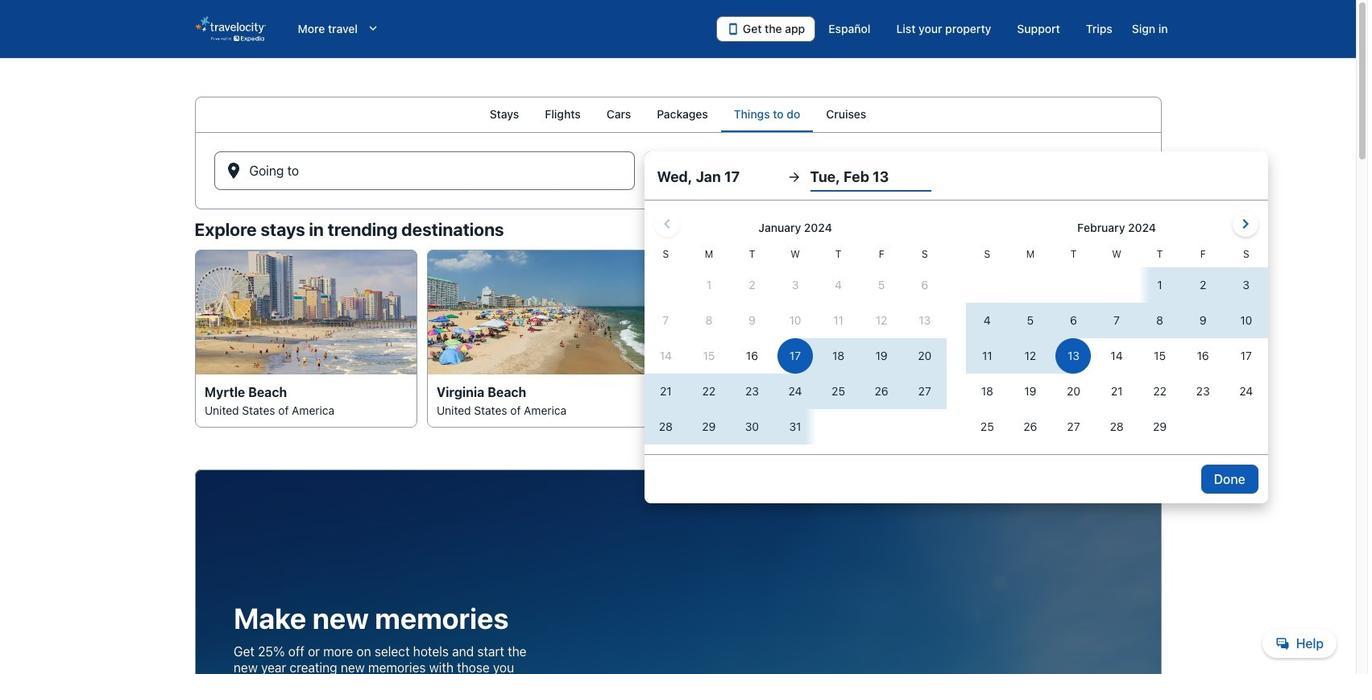 Task type: vqa. For each thing, say whether or not it's contained in the screenshot.
Featured travel region
no



Task type: locate. For each thing, give the bounding box(es) containing it.
tab list
[[195, 97, 1161, 132]]

show next card image
[[1152, 329, 1171, 349]]

dillsboro image
[[1123, 250, 1345, 375]]

north myrtle beach showing a beach, a coastal town and general coastal views image
[[891, 250, 1113, 375]]

previous month image
[[657, 214, 676, 234]]

myrtle beach showing general coastal views, swimming and a city image
[[195, 250, 417, 375]]

wilmington showing an administrative buidling image
[[659, 250, 881, 375]]

virginia beach showing a beach, general coastal views and a coastal town image
[[427, 250, 649, 375]]

main content
[[0, 97, 1356, 674]]

travelocity logo image
[[195, 16, 265, 42]]



Task type: describe. For each thing, give the bounding box(es) containing it.
download the app button image
[[727, 23, 740, 35]]

show previous card image
[[185, 329, 204, 349]]

next month image
[[1236, 214, 1255, 234]]



